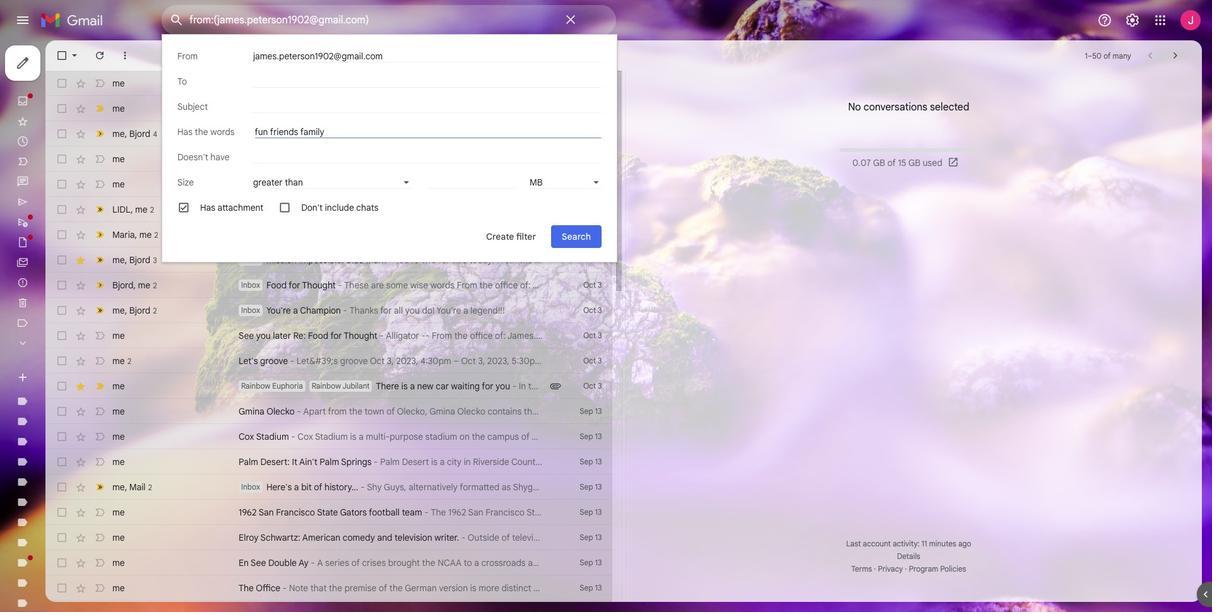 Task type: vqa. For each thing, say whether or not it's contained in the screenshot.
the left Tyler,
no



Task type: describe. For each thing, give the bounding box(es) containing it.
sleepy!
[[481, 103, 510, 114]]

mb
[[530, 177, 543, 188]]

doesn't
[[177, 152, 208, 163]]

car
[[436, 381, 449, 392]]

2 vertical spatial you
[[496, 381, 510, 392]]

13 for en see double ay -
[[595, 558, 602, 568]]

1 50 of many
[[1085, 51, 1131, 60]]

budget
[[287, 153, 316, 165]]

a right got at the right bottom of the page
[[829, 355, 833, 367]]

8 row from the top
[[45, 247, 612, 273]]

of right bit
[[314, 482, 322, 493]]

used
[[923, 157, 942, 169]]

, for here's a bit of history...
[[125, 481, 127, 493]]

waiting
[[451, 381, 480, 392]]

sep 13 for palm desert: it ain't palm springs -
[[580, 457, 602, 467]]

filter
[[516, 231, 536, 242]]

17 row from the top
[[45, 475, 612, 500]]

sep for palm desert: it ain't palm springs -
[[580, 457, 593, 467]]

1 gb from the left
[[873, 157, 885, 169]]

1 palm from the left
[[239, 456, 258, 468]]

and
[[431, 103, 447, 114]]

inbox mission impossible: blue mark -
[[241, 254, 395, 266]]

Size value text field
[[427, 176, 515, 189]]

5:30pm
[[512, 355, 542, 367]]

greater than option
[[253, 177, 401, 188]]

double
[[268, 557, 297, 569]]

5
[[598, 78, 602, 88]]

is
[[401, 381, 408, 392]]

of right 50
[[1104, 51, 1111, 60]]

do!
[[422, 305, 435, 316]]

champion
[[300, 305, 341, 316]]

the left fast
[[288, 78, 301, 89]]

don't include chats
[[301, 202, 379, 213]]

chats
[[356, 202, 379, 213]]

greater than
[[253, 177, 303, 188]]

1 horizontal spatial you
[[405, 305, 420, 316]]

older image
[[1169, 49, 1182, 62]]

4 13 from the top
[[595, 482, 602, 492]]

bjord , me 2
[[112, 279, 157, 291]]

elroy schwartz: american comedy and television writer. -
[[239, 532, 468, 544]]

0.07
[[852, 157, 871, 169]]

rainbow for rainbow euphoria
[[241, 381, 270, 391]]

2 2023, from the left
[[487, 355, 509, 367]]

0 vertical spatial see
[[239, 330, 254, 342]]

ago
[[958, 539, 971, 549]]

mission
[[266, 254, 296, 266]]

5 row from the top
[[45, 172, 612, 197]]

wolves for favorite
[[266, 179, 290, 189]]

has attachment image
[[549, 380, 562, 393]]

2 gb from the left
[[908, 157, 921, 169]]

account
[[863, 539, 891, 549]]

13 for 1962 san francisco state gators football team -
[[595, 508, 602, 517]]

bjord for you're a champion
[[129, 305, 150, 316]]

2 3, from the left
[[478, 355, 485, 367]]

oct left the 5
[[583, 78, 596, 88]]

10 row from the top
[[45, 298, 612, 323]]

wed,
[[954, 355, 974, 367]]

row containing bjord
[[45, 273, 612, 298]]

peterson,
[[549, 330, 587, 342]]

favorite
[[311, 179, 343, 190]]

1 row from the top
[[45, 71, 612, 96]]

my
[[296, 179, 308, 190]]

13 for cox stadium -
[[595, 432, 602, 441]]

sep for gmina olecko -
[[580, 407, 593, 416]]

television
[[395, 532, 432, 544]]

has the words
[[177, 126, 235, 138]]

3 for row containing bjord
[[598, 280, 602, 290]]

oct up 05:00)
[[583, 331, 596, 340]]

a for there is a new car waiting for you -
[[410, 381, 415, 392]]

team
[[402, 507, 422, 518]]

request
[[239, 153, 272, 165]]

oct up the adult
[[583, 306, 596, 315]]

sep for cox stadium -
[[580, 432, 593, 441]]

sep 13 for the office -
[[580, 583, 602, 593]]

elroy
[[239, 532, 258, 544]]

sep 13 for gmina olecko -
[[580, 407, 602, 416]]

wolves for sunday:
[[266, 104, 290, 113]]

pumpkins!
[[320, 204, 361, 215]]

1 3, from the left
[[387, 355, 394, 367]]

2 on from the left
[[883, 355, 893, 367]]

has attachment
[[200, 202, 263, 213]]

size unit list box
[[530, 176, 602, 189]]

refresh image
[[93, 49, 106, 62]]

dec
[[572, 128, 589, 140]]

are
[[397, 103, 409, 114]]

program
[[909, 564, 938, 574]]

2023
[[1006, 355, 1026, 367]]

1962
[[239, 507, 257, 518]]

4
[[153, 129, 157, 139]]

search mail image
[[165, 9, 188, 32]]

1 vertical spatial see
[[251, 557, 266, 569]]

oct 3 for there is a new car waiting for you -
[[583, 381, 602, 391]]

stadium
[[256, 431, 289, 443]]

don't
[[301, 202, 323, 213]]

man
[[643, 330, 660, 342]]

50
[[1092, 51, 1102, 60]]

mb option
[[530, 177, 591, 188]]

(gmt-
[[545, 355, 570, 367]]

chicago
[[659, 355, 693, 367]]

sleepy for my favorite movie!
[[241, 179, 264, 189]]

13,
[[994, 355, 1004, 367]]

oct down search
[[583, 280, 596, 290]]

settings image
[[1125, 13, 1140, 28]]

rainbow for rainbow jubilant
[[312, 381, 341, 391]]

approval
[[318, 153, 354, 165]]

office
[[256, 583, 280, 594]]

1 you're from the left
[[266, 305, 291, 316]]

13 for palm desert: it ain't palm springs -
[[595, 457, 602, 467]]

row containing maria
[[45, 222, 612, 247]]

3 for 13th row from the bottom
[[598, 306, 602, 315]]

history...
[[325, 482, 358, 493]]

bjord for mission impossible: blue mark
[[129, 254, 150, 265]]

clear search image
[[558, 7, 583, 32]]

inbox for food
[[241, 280, 260, 290]]

it
[[292, 456, 297, 468]]

include
[[325, 202, 354, 213]]

1 · from the left
[[874, 564, 876, 574]]

inbox food for thought -
[[241, 280, 344, 291]]

, for prepare your pumpkins!
[[131, 204, 133, 215]]

at
[[1028, 355, 1036, 367]]

en
[[239, 557, 249, 569]]

inbox for you're
[[241, 306, 260, 315]]

0 horizontal spatial from
[[177, 51, 198, 62]]

15
[[898, 157, 906, 169]]

writer.
[[434, 532, 459, 544]]

16 row from the top
[[45, 449, 612, 475]]

Subject text field
[[253, 100, 602, 113]]

oct 3 for inbox food for thought -
[[583, 280, 602, 290]]

13 for gmina olecko -
[[595, 407, 602, 416]]

cox stadium -
[[239, 431, 298, 443]]

the left groove?
[[758, 355, 772, 367]]

Has the words text field
[[255, 126, 602, 138]]

a left legend!!!
[[463, 305, 468, 316]]

Doesn't have text field
[[253, 151, 602, 164]]

3 for tenth row from the bottom
[[598, 381, 602, 391]]

0 vertical spatial the
[[349, 103, 364, 114]]

0 vertical spatial thought
[[302, 280, 336, 291]]

adult
[[589, 330, 610, 342]]

ay
[[299, 557, 309, 569]]

1
[[1085, 51, 1088, 60]]

sleepy for this sunday: the wolves are out! and they're sleepy!
[[241, 104, 264, 113]]

follow link to manage storage image
[[948, 157, 960, 169]]

attachment
[[218, 202, 263, 213]]

me , bjord 3
[[112, 254, 157, 265]]

euphoria
[[272, 381, 303, 391]]

en see double ay -
[[239, 557, 317, 569]]

gmail image
[[40, 8, 109, 33]]

1 vertical spatial food
[[308, 330, 328, 342]]

there is a new car waiting for you -
[[376, 381, 519, 392]]

2 for here's a bit of history...
[[148, 483, 152, 492]]

i
[[808, 355, 811, 367]]

Search mail text field
[[189, 14, 556, 27]]

14 row from the top
[[45, 399, 612, 424]]

for down mission
[[289, 280, 300, 291]]

sep for elroy schwartz: american comedy and television writer. -
[[580, 533, 593, 542]]

3:09
[[1039, 355, 1057, 367]]

, for -
[[125, 128, 127, 139]]

13 for elroy schwartz: american comedy and television writer. -
[[595, 533, 602, 542]]

3 for 11th row from the top of the no conversations selected main content
[[598, 331, 602, 340]]

2 for prepare your pumpkins!
[[150, 205, 154, 214]]

for left 'budget'
[[274, 153, 285, 165]]

🎃 image
[[374, 205, 385, 216]]

from inside no conversations selected main content
[[432, 330, 452, 342]]

4 row from the top
[[45, 146, 612, 172]]

22 row from the top
[[45, 601, 612, 612]]

3 for 12th row from the top of the no conversations selected main content
[[598, 356, 602, 366]]

From text field
[[253, 50, 602, 63]]

sep for 1962 san francisco state gators football team -
[[580, 508, 593, 517]]

impossible:
[[299, 254, 344, 266]]

create
[[486, 231, 514, 242]]

any news on the groove? i got a brass band on  standby
[[705, 355, 927, 367]]



Task type: locate. For each thing, give the bounding box(es) containing it.
let's
[[239, 355, 258, 367]]

5 sep 13 from the top
[[580, 508, 602, 517]]

2 row from the top
[[45, 96, 612, 121]]

see right the en
[[251, 557, 266, 569]]

rainbow euphoria
[[241, 381, 303, 391]]

james
[[1073, 355, 1100, 367]]

1 rainbow from the left
[[241, 381, 270, 391]]

0 horizontal spatial you're
[[266, 305, 291, 316]]

activity:
[[893, 539, 920, 549]]

0 vertical spatial sleepy
[[241, 104, 264, 113]]

2 up me , bjord 2
[[153, 281, 157, 290]]

1 sep 13 from the top
[[580, 407, 602, 416]]

0 horizontal spatial 3,
[[387, 355, 394, 367]]

oct right "–"
[[461, 355, 476, 367]]

0 horizontal spatial gb
[[873, 157, 885, 169]]

0 horizontal spatial rainbow
[[241, 381, 270, 391]]

see up let's
[[239, 330, 254, 342]]

sleepy inside sleepy wolves this sunday: the wolves are out! and they're sleepy! -
[[241, 104, 264, 113]]

a left champion
[[293, 305, 298, 316]]

inbox inside inbox food for thought -
[[241, 280, 260, 290]]

row
[[45, 71, 612, 96], [45, 96, 612, 121], [45, 121, 612, 146], [45, 146, 612, 172], [45, 172, 612, 197], [45, 197, 612, 222], [45, 222, 612, 247], [45, 247, 612, 273], [45, 273, 612, 298], [45, 298, 612, 323], [45, 323, 660, 348], [45, 348, 1137, 374], [45, 374, 612, 399], [45, 399, 612, 424], [45, 424, 612, 449], [45, 449, 612, 475], [45, 475, 612, 500], [45, 500, 612, 525], [45, 525, 612, 551], [45, 551, 612, 576], [45, 576, 612, 601], [45, 601, 612, 612]]

on
[[940, 355, 952, 367]]

2 sep 13 from the top
[[580, 432, 602, 441]]

1 horizontal spatial you're
[[437, 305, 461, 316]]

3 13 from the top
[[595, 457, 602, 467]]

terms link
[[851, 564, 872, 574]]

1 groove from the left
[[260, 355, 288, 367]]

1 2023, from the left
[[396, 355, 418, 367]]

0.07 gb of 15 gb used
[[852, 157, 942, 169]]

you right all
[[405, 305, 420, 316]]

sep for the office -
[[580, 583, 593, 593]]

18 row from the top
[[45, 500, 612, 525]]

details link
[[897, 552, 920, 561]]

san
[[259, 507, 274, 518]]

sep 13 for 1962 san francisco state gators football team -
[[580, 508, 602, 517]]

2 rainbow from the left
[[312, 381, 341, 391]]

3 sep 13 from the top
[[580, 457, 602, 467]]

any
[[705, 355, 721, 367]]

2 horizontal spatial you
[[496, 381, 510, 392]]

24
[[591, 128, 602, 140]]

sep 13 for en see double ay -
[[580, 558, 602, 568]]

you down - let&#39;s groove oct 3, 2023, 4:30pm – oct 3, 2023, 5:30pm (gmt-05:00)  central time - chicago
[[496, 381, 510, 392]]

h.
[[538, 330, 547, 342]]

0 horizontal spatial has
[[177, 126, 193, 138]]

for
[[274, 153, 285, 165], [289, 280, 300, 291], [380, 305, 392, 316], [330, 330, 342, 342], [482, 381, 493, 392]]

1 inbox from the top
[[241, 205, 260, 214]]

, left the 4
[[125, 128, 127, 139]]

gb right 15
[[908, 157, 921, 169]]

1 horizontal spatial on
[[883, 355, 893, 367]]

5 inbox from the top
[[241, 482, 260, 492]]

bjord down 'bjord , me 2'
[[129, 305, 150, 316]]

you're
[[266, 305, 291, 316], [437, 305, 461, 316]]

sleepy down furious
[[241, 104, 264, 113]]

· down details link
[[905, 564, 907, 574]]

-
[[323, 78, 327, 89], [512, 103, 516, 114], [311, 128, 315, 140], [356, 153, 360, 165], [373, 179, 377, 190], [388, 254, 392, 266], [338, 280, 342, 291], [343, 305, 347, 316], [380, 330, 384, 342], [421, 330, 425, 342], [425, 330, 430, 342], [290, 355, 294, 367], [653, 355, 657, 367], [512, 381, 517, 392], [297, 406, 301, 417], [291, 431, 295, 443], [374, 456, 378, 468], [361, 482, 365, 493], [424, 507, 429, 518], [461, 532, 465, 544], [311, 557, 315, 569], [283, 583, 287, 594]]

maria
[[112, 229, 135, 240]]

jubilant
[[342, 381, 370, 391]]

for left all
[[380, 305, 392, 316]]

, up me , bjord 2
[[133, 279, 136, 291]]

sleepy wolves this sunday: the wolves are out! and they're sleepy! -
[[241, 103, 518, 114]]

2023, up is
[[396, 355, 418, 367]]

2 oct 3 from the top
[[583, 280, 602, 290]]

thanks
[[350, 305, 378, 316]]

0 vertical spatial has
[[177, 126, 193, 138]]

oct left central
[[583, 356, 596, 366]]

2 right maria
[[154, 230, 158, 240]]

11
[[922, 539, 927, 549]]

the office -
[[239, 583, 289, 594]]

2 inside me 2
[[127, 356, 131, 366]]

rainbow
[[241, 381, 270, 391], [312, 381, 341, 391]]

sep 13 for cox stadium -
[[580, 432, 602, 441]]

1 horizontal spatial palm
[[320, 456, 339, 468]]

search
[[562, 231, 591, 242]]

sleepy wolves my favorite movie! -
[[241, 179, 380, 190]]

1 vertical spatial the
[[239, 583, 254, 594]]

2 inside maria , me 2
[[154, 230, 158, 240]]

4 oct 3 from the top
[[583, 331, 602, 340]]

sunday:
[[315, 103, 347, 114]]

create filter link
[[476, 225, 546, 248]]

1 oct 3 from the top
[[583, 255, 602, 265]]

sep for en see double ay -
[[580, 558, 593, 568]]

a for inbox here's a bit of history... -
[[294, 482, 299, 493]]

thought down thanks
[[344, 330, 377, 342]]

- let&#39;s groove oct 3, 2023, 4:30pm – oct 3, 2023, 5:30pm (gmt-05:00)  central time - chicago
[[288, 355, 695, 367]]

food down mission
[[266, 280, 287, 291]]

create filter
[[486, 231, 536, 242]]

no conversations selected main content
[[45, 40, 1202, 612]]

1 horizontal spatial gb
[[908, 157, 921, 169]]

1 horizontal spatial groove
[[340, 355, 368, 367]]

1 sleepy from the top
[[241, 104, 264, 113]]

4:30pm
[[421, 355, 451, 367]]

support image
[[1097, 13, 1112, 28]]

2 inside "me , mail 2"
[[148, 483, 152, 492]]

🎃 image
[[364, 205, 374, 216]]

a for inbox you're a champion - thanks for all you do! you're a legend!!!
[[293, 305, 298, 316]]

sleepy down request
[[241, 179, 264, 189]]

8 sep 13 from the top
[[580, 583, 602, 593]]

2023, down of:
[[487, 355, 509, 367]]

1:00 pm
[[575, 104, 602, 113]]

4 sep 13 from the top
[[580, 482, 602, 492]]

3, up there
[[387, 355, 394, 367]]

3 inside me , bjord 3
[[153, 255, 157, 265]]

bjord down maria , me 2
[[129, 254, 150, 265]]

for right waiting
[[482, 381, 493, 392]]

1962 san francisco state gators football team -
[[239, 507, 431, 518]]

of:
[[495, 330, 506, 342]]

has left attachment
[[200, 202, 215, 213]]

palm down cox on the left of page
[[239, 456, 258, 468]]

21 row from the top
[[45, 576, 612, 601]]

1 13 from the top
[[595, 407, 602, 416]]

navigation
[[0, 40, 152, 612]]

the right sunday:
[[349, 103, 364, 114]]

20 row from the top
[[45, 551, 612, 576]]

a right is
[[410, 381, 415, 392]]

oct 3 for inbox mission impossible: blue mark -
[[583, 255, 602, 265]]

many
[[1113, 51, 1131, 60]]

0 vertical spatial you
[[405, 305, 420, 316]]

details
[[897, 552, 920, 561]]

3 oct 3 from the top
[[583, 306, 602, 315]]

the left words
[[195, 126, 208, 138]]

2 13 from the top
[[595, 432, 602, 441]]

3 inbox from the top
[[241, 280, 260, 290]]

2 inbox from the top
[[241, 255, 260, 265]]

food right "re:"
[[308, 330, 328, 342]]

of
[[1104, 51, 1111, 60], [266, 128, 275, 140], [887, 157, 896, 169], [314, 482, 322, 493]]

· right terms in the right of the page
[[874, 564, 876, 574]]

policies
[[940, 564, 966, 574]]

7 sep 13 from the top
[[580, 558, 602, 568]]

1 horizontal spatial food
[[308, 330, 328, 342]]

for down champion
[[330, 330, 342, 342]]

15 row from the top
[[45, 424, 612, 449]]

wolves up words of wisdom -
[[266, 104, 290, 113]]

0 vertical spatial food
[[266, 280, 287, 291]]

oct 3 for inbox you're a champion - thanks for all you do! you're a legend!!!
[[583, 306, 602, 315]]

, down maria
[[125, 254, 127, 265]]

band
[[860, 355, 880, 367]]

0 horizontal spatial palm
[[239, 456, 258, 468]]

3 for 15th row from the bottom of the no conversations selected main content
[[598, 255, 602, 265]]

1 horizontal spatial thought
[[344, 330, 377, 342]]

5 13 from the top
[[595, 508, 602, 517]]

your
[[300, 204, 318, 215]]

groove up 'rainbow euphoria'
[[260, 355, 288, 367]]

wolves inside sleepy wolves this sunday: the wolves are out! and they're sleepy! -
[[266, 104, 290, 113]]

2 inside me , bjord 2
[[153, 306, 157, 315]]

on right band
[[883, 355, 893, 367]]

oct down 9:18 am
[[583, 255, 596, 265]]

inbox inside inbox mission impossible: blue mark -
[[241, 255, 260, 265]]

To text field
[[253, 75, 602, 88]]

2 groove from the left
[[340, 355, 368, 367]]

4 inbox from the top
[[241, 306, 260, 315]]

1 on from the left
[[746, 355, 756, 367]]

later
[[273, 330, 291, 342]]

bjord for -
[[129, 128, 150, 139]]

main menu image
[[15, 13, 30, 28]]

, for you're a champion
[[125, 305, 127, 316]]

1 vertical spatial and
[[377, 532, 392, 544]]

inbox inside inbox you're a champion - thanks for all you do! you're a legend!!!
[[241, 306, 260, 315]]

see you later re: food for thought - alligator -- from the office of: james. h. peterson, adult human man
[[239, 330, 660, 342]]

None checkbox
[[56, 49, 68, 62], [56, 77, 68, 90], [56, 128, 68, 140], [56, 178, 68, 191], [56, 355, 68, 367], [56, 380, 68, 393], [56, 481, 68, 494], [56, 532, 68, 544], [56, 557, 68, 569], [56, 582, 68, 595], [56, 49, 68, 62], [56, 77, 68, 90], [56, 128, 68, 140], [56, 178, 68, 191], [56, 355, 68, 367], [56, 380, 68, 393], [56, 481, 68, 494], [56, 532, 68, 544], [56, 557, 68, 569], [56, 582, 68, 595]]

1 vertical spatial has
[[200, 202, 215, 213]]

0 horizontal spatial groove
[[260, 355, 288, 367]]

inbox inside inbox here's a bit of history... -
[[241, 482, 260, 492]]

1 horizontal spatial ·
[[905, 564, 907, 574]]

bit
[[301, 482, 312, 493]]

you're up later at the left
[[266, 305, 291, 316]]

wolves left my
[[266, 179, 290, 189]]

2 down 'bjord , me 2'
[[153, 306, 157, 315]]

palm right the ain't
[[320, 456, 339, 468]]

rainbow up gmina
[[241, 381, 270, 391]]

2 · from the left
[[905, 564, 907, 574]]

1 horizontal spatial 3,
[[478, 355, 485, 367]]

sleepy inside the sleepy wolves my favorite movie! -
[[241, 179, 264, 189]]

lidl , me 2
[[112, 204, 154, 215]]

6 13 from the top
[[595, 533, 602, 542]]

1 horizontal spatial and
[[377, 532, 392, 544]]

than
[[285, 177, 303, 188]]

you left later at the left
[[256, 330, 271, 342]]

0 horizontal spatial and
[[270, 78, 286, 89]]

None search field
[[162, 5, 616, 35]]

you're right do! on the left of the page
[[437, 305, 461, 316]]

, for mission impossible: blue mark
[[125, 254, 127, 265]]

row containing lidl
[[45, 197, 612, 222]]

2 palm from the left
[[320, 456, 339, 468]]

the left office
[[454, 330, 468, 342]]

1 horizontal spatial 2023,
[[487, 355, 509, 367]]

re:
[[293, 330, 306, 342]]

wolves inside the sleepy wolves my favorite movie! -
[[266, 179, 290, 189]]

on right news
[[746, 355, 756, 367]]

sep 13 for elroy schwartz: american comedy and television writer. -
[[580, 533, 602, 542]]

7 row from the top
[[45, 222, 612, 247]]

3, down office
[[478, 355, 485, 367]]

0 horizontal spatial 2023,
[[396, 355, 418, 367]]

me , mail 2
[[112, 481, 152, 493]]

1 vertical spatial thought
[[344, 330, 377, 342]]

bjord left the 4
[[129, 128, 150, 139]]

9 row from the top
[[45, 273, 612, 298]]

6 oct 3 from the top
[[583, 381, 602, 391]]

a left bit
[[294, 482, 299, 493]]

1 horizontal spatial from
[[432, 330, 452, 342]]

has for has the words
[[177, 126, 193, 138]]

3 row from the top
[[45, 121, 612, 146]]

inbox for mission
[[241, 255, 260, 265]]

request for budget approval -
[[239, 153, 363, 165]]

0 vertical spatial and
[[270, 78, 286, 89]]

sleepy
[[241, 104, 264, 113], [241, 179, 264, 189]]

gb right 0.07
[[873, 157, 885, 169]]

thought down inbox mission impossible: blue mark -
[[302, 280, 336, 291]]

last account activity: 11 minutes ago details terms · privacy · program policies
[[846, 539, 971, 574]]

1 horizontal spatial the
[[349, 103, 364, 114]]

oct up there
[[370, 355, 385, 367]]

blue
[[346, 254, 364, 266]]

13 for the office -
[[595, 583, 602, 593]]

words
[[210, 126, 235, 138]]

me 2
[[112, 355, 131, 366]]

lidl
[[112, 204, 131, 215]]

new
[[417, 381, 434, 392]]

1 vertical spatial from
[[432, 330, 452, 342]]

gators
[[340, 507, 367, 518]]

they're
[[449, 103, 479, 114]]

2 inside 'bjord , me 2'
[[153, 281, 157, 290]]

6 sep 13 from the top
[[580, 533, 602, 542]]

ain't
[[299, 456, 317, 468]]

search button
[[551, 225, 602, 248]]

office
[[470, 330, 493, 342]]

american
[[302, 532, 340, 544]]

0 horizontal spatial on
[[746, 355, 756, 367]]

oct down 05:00)
[[583, 381, 596, 391]]

and right furious
[[270, 78, 286, 89]]

0 horizontal spatial food
[[266, 280, 287, 291]]

and down football
[[377, 532, 392, 544]]

alligator
[[386, 330, 419, 342]]

peterson
[[1102, 355, 1137, 367]]

bjord up me , bjord 2
[[112, 279, 133, 291]]

mail
[[129, 481, 146, 493]]

of left 15
[[887, 157, 896, 169]]

2 for you're a champion
[[153, 306, 157, 315]]

, for food for thought
[[133, 279, 136, 291]]

prepare your pumpkins!
[[266, 204, 364, 215]]

0 horizontal spatial you
[[256, 330, 271, 342]]

conversations
[[864, 101, 927, 114]]

of right words
[[266, 128, 275, 140]]

let&#39;s
[[297, 355, 338, 367]]

2 up maria , me 2
[[150, 205, 154, 214]]

oct 3
[[583, 255, 602, 265], [583, 280, 602, 290], [583, 306, 602, 315], [583, 331, 602, 340], [583, 356, 602, 366], [583, 381, 602, 391]]

oct
[[583, 78, 596, 88], [583, 255, 596, 265], [583, 280, 596, 290], [583, 306, 596, 315], [583, 331, 596, 340], [370, 355, 385, 367], [461, 355, 476, 367], [583, 356, 596, 366], [583, 381, 596, 391]]

None checkbox
[[56, 102, 68, 115], [56, 153, 68, 165], [56, 203, 68, 216], [56, 229, 68, 241], [56, 254, 68, 266], [56, 279, 68, 292], [56, 304, 68, 317], [56, 330, 68, 342], [56, 405, 68, 418], [56, 431, 68, 443], [56, 456, 68, 468], [56, 506, 68, 519], [56, 102, 68, 115], [56, 153, 68, 165], [56, 203, 68, 216], [56, 229, 68, 241], [56, 254, 68, 266], [56, 279, 68, 292], [56, 304, 68, 317], [56, 330, 68, 342], [56, 405, 68, 418], [56, 431, 68, 443], [56, 456, 68, 468], [56, 506, 68, 519]]

2 sleepy from the top
[[241, 179, 264, 189]]

1 horizontal spatial rainbow
[[312, 381, 341, 391]]

13 row from the top
[[45, 374, 612, 399]]

, up maria , me 2
[[131, 204, 133, 215]]

13
[[595, 407, 602, 416], [595, 432, 602, 441], [595, 457, 602, 467], [595, 482, 602, 492], [595, 508, 602, 517], [595, 533, 602, 542], [595, 558, 602, 568], [595, 583, 602, 593]]

8 13 from the top
[[595, 583, 602, 593]]

gmina olecko -
[[239, 406, 303, 417]]

5 oct 3 from the top
[[583, 356, 602, 366]]

minutes
[[929, 539, 956, 549]]

olecko
[[267, 406, 295, 417]]

movie!
[[345, 179, 371, 190]]

groove up jubilant
[[340, 355, 368, 367]]

2 inside lidl , me 2
[[150, 205, 154, 214]]

0 horizontal spatial the
[[239, 583, 254, 594]]

2 down me , bjord 2
[[127, 356, 131, 366]]

wolves left are at the top left
[[366, 103, 394, 114]]

has down subject
[[177, 126, 193, 138]]

, up me , bjord 3
[[135, 229, 137, 240]]

rainbow down let&#39;s
[[312, 381, 341, 391]]

from up 4:30pm
[[432, 330, 452, 342]]

and
[[270, 78, 286, 89], [377, 532, 392, 544]]

1 vertical spatial sleepy
[[241, 179, 264, 189]]

12 row from the top
[[45, 348, 1137, 374]]

0 horizontal spatial thought
[[302, 280, 336, 291]]

2 right mail in the bottom left of the page
[[148, 483, 152, 492]]

more image
[[119, 49, 131, 62]]

from up to
[[177, 51, 198, 62]]

the left office
[[239, 583, 254, 594]]

has for has attachment
[[200, 202, 215, 213]]

6 row from the top
[[45, 197, 612, 222]]

privacy link
[[878, 564, 903, 574]]

2 for food for thought
[[153, 281, 157, 290]]

0 vertical spatial from
[[177, 51, 198, 62]]

7 13 from the top
[[595, 558, 602, 568]]

, down 'bjord , me 2'
[[125, 305, 127, 316]]

1 horizontal spatial has
[[200, 202, 215, 213]]

size list box
[[253, 176, 412, 189]]

11 row from the top
[[45, 323, 660, 348]]

1 vertical spatial you
[[256, 330, 271, 342]]

inbox for here's
[[241, 482, 260, 492]]

19 row from the top
[[45, 525, 612, 551]]

–
[[454, 355, 459, 367]]

0 horizontal spatial ·
[[874, 564, 876, 574]]

furious and the fast -
[[239, 78, 329, 89]]

, left mail in the bottom left of the page
[[125, 481, 127, 493]]

2 you're from the left
[[437, 305, 461, 316]]



